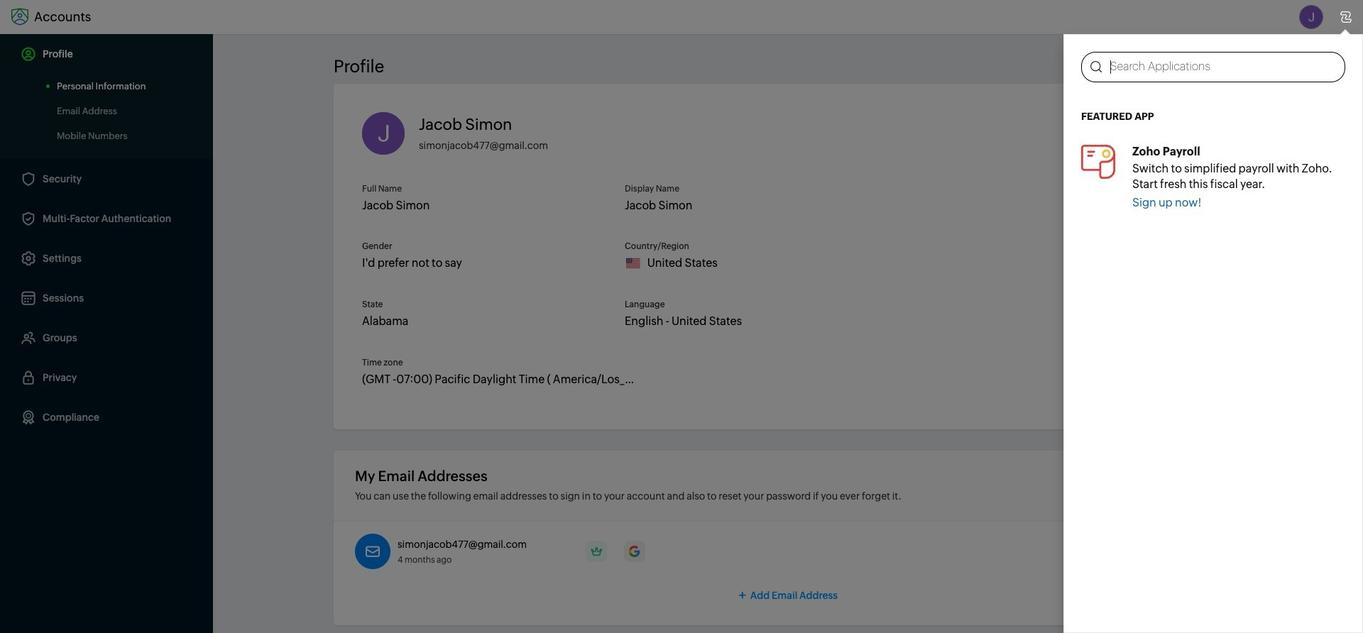 Task type: locate. For each thing, give the bounding box(es) containing it.
Search Applications text field
[[1102, 53, 1345, 82]]

primary image
[[586, 541, 607, 562]]



Task type: describe. For each thing, give the bounding box(es) containing it.
zoho payroll image
[[1082, 145, 1116, 179]]



